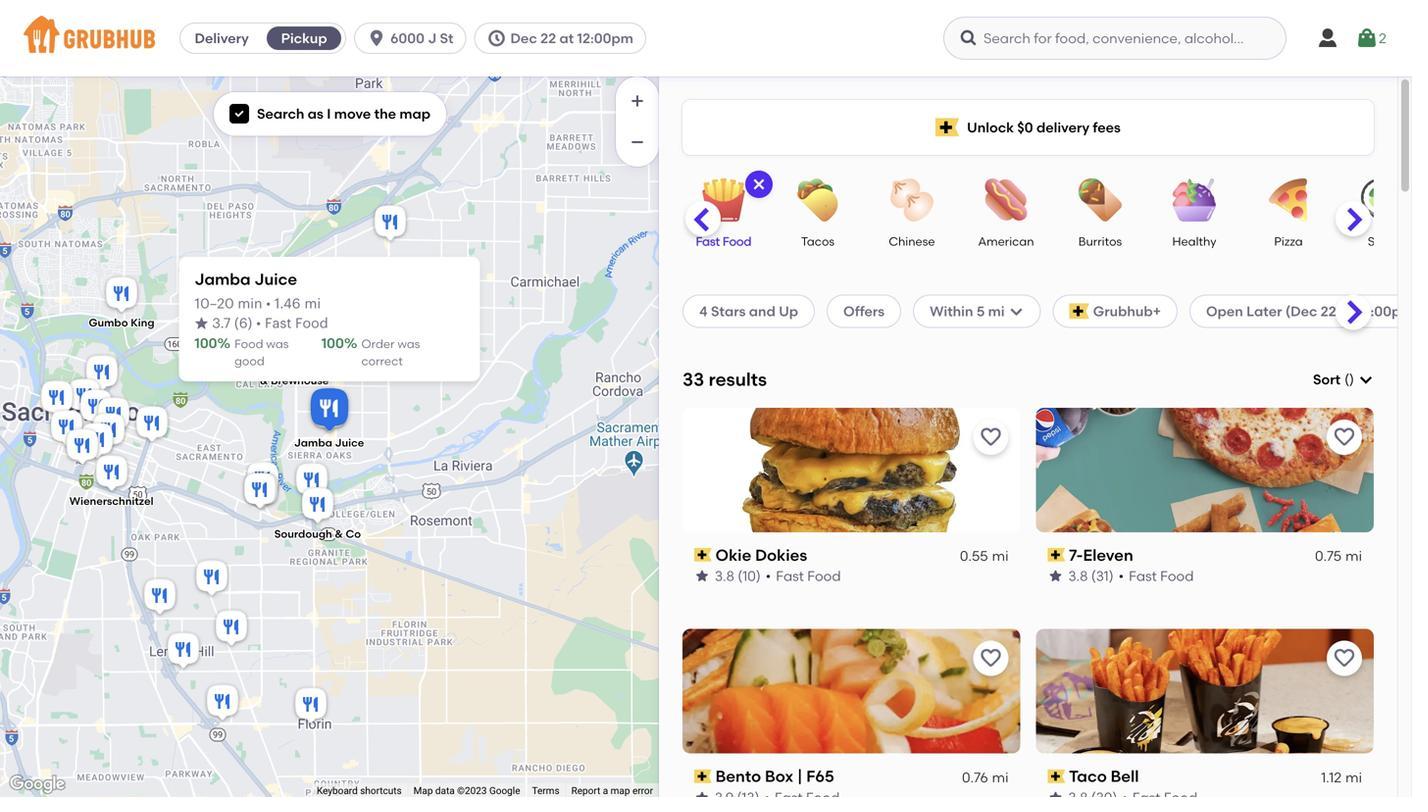 Task type: describe. For each thing, give the bounding box(es) containing it.
american
[[978, 234, 1034, 249]]

subscription pass image for taco bell
[[1048, 770, 1065, 784]]

% for 100 % food was good
[[217, 335, 231, 351]]

fast for 3.8 (31)
[[1129, 568, 1157, 584]]

map region
[[0, 32, 908, 797]]

save this restaurant image for okie dokies
[[979, 425, 1003, 449]]

food for 6
[[295, 317, 328, 331]]

0.76 mi
[[962, 769, 1009, 786]]

j
[[428, 30, 437, 47]]

3.7
[[212, 317, 231, 331]]

mi inside "jamba juice 10–20 min • 1.46 mi"
[[304, 297, 321, 311]]

|
[[797, 767, 803, 786]]

dokies
[[755, 546, 807, 565]]

i
[[327, 105, 331, 122]]

box
[[765, 767, 793, 786]]

healthy
[[1172, 234, 1217, 249]]

keyboard shortcuts button
[[317, 784, 402, 797]]

within
[[930, 303, 973, 319]]

a
[[603, 785, 608, 797]]

wienerschnitzel image
[[92, 453, 131, 496]]

7-eleven
[[1069, 546, 1133, 565]]

sushi
[[1368, 234, 1398, 249]]

unlock
[[967, 119, 1014, 136]]

report a map error link
[[571, 785, 653, 797]]

food for 3.8 (10)
[[807, 568, 841, 584]]

3.8 (10)
[[715, 568, 761, 584]]

bento box | f65 image
[[240, 470, 279, 513]]

shortcuts
[[360, 785, 402, 797]]

mi for bento box | f65
[[992, 769, 1009, 786]]

bento box | f65 logo image
[[683, 629, 1020, 754]]

dec 22 at 12:00pm
[[510, 30, 633, 47]]

save this restaurant button for okie dokies
[[973, 420, 1009, 455]]

map data ©2023 google
[[413, 785, 520, 797]]

save this restaurant button for taco bell
[[1327, 641, 1362, 676]]

6000 j st button
[[354, 23, 474, 54]]

100 % order was correct
[[321, 335, 420, 368]]

save this restaurant image for bento box | f65
[[979, 647, 1003, 670]]

at inside button
[[559, 30, 574, 47]]

1 vertical spatial 22
[[1321, 303, 1336, 319]]

• fast food for 7-eleven
[[1119, 568, 1194, 584]]

star icon image for okie dokies
[[694, 568, 710, 584]]

del taco image
[[132, 404, 172, 447]]

food inside 100 % food was good
[[234, 337, 263, 351]]

1.12 mi
[[1321, 769, 1362, 786]]

stars
[[711, 303, 746, 319]]

0.55 mi
[[960, 548, 1009, 564]]

svg image inside dec 22 at 12:00pm button
[[487, 28, 506, 48]]

3.8 (31)
[[1068, 568, 1114, 584]]

pete's restaurant & brewhouse
[[248, 362, 341, 387]]

famous pizza image
[[164, 630, 203, 673]]

4 stars and up
[[699, 303, 798, 319]]

seniore's pizza image
[[82, 353, 122, 396]]

• for 6
[[256, 317, 261, 331]]

jamba juice image
[[306, 385, 353, 437]]

33 results
[[683, 369, 767, 390]]

bell
[[1111, 767, 1139, 786]]

fast food
[[696, 234, 752, 249]]

delivery
[[1037, 119, 1090, 136]]

pizza image
[[1254, 178, 1323, 222]]

open later (dec 22 at 12:00pm
[[1206, 303, 1412, 319]]

grubhub+
[[1093, 303, 1161, 319]]

mi for 7-eleven
[[1346, 548, 1362, 564]]

taqueria el paisano image
[[140, 576, 179, 619]]

& inside pete's restaurant & brewhouse
[[260, 374, 268, 387]]

dec
[[510, 30, 537, 47]]

healthy image
[[1160, 178, 1229, 222]]

data
[[435, 785, 455, 797]]

• fast food inside map region
[[256, 317, 328, 331]]

kaboora chef image
[[371, 203, 410, 246]]

burritos
[[1079, 234, 1122, 249]]

food for 3.8 (31)
[[1160, 568, 1194, 584]]

fast for 3.8 (10)
[[776, 568, 804, 584]]

subscription pass image for 7-eleven
[[1048, 548, 1065, 562]]

main navigation navigation
[[0, 0, 1412, 76]]

33
[[683, 369, 704, 390]]

mi for okie dokies
[[992, 548, 1009, 564]]

offers
[[843, 303, 885, 319]]

food down fast food image
[[723, 234, 752, 249]]

restaurant
[[282, 362, 341, 375]]

sourdough & co
[[274, 527, 361, 541]]

report
[[571, 785, 600, 797]]

error
[[632, 785, 653, 797]]

1 vertical spatial map
[[611, 785, 630, 797]]

(dec
[[1285, 303, 1317, 319]]

save this restaurant button for bento box | f65
[[973, 641, 1009, 676]]

plant power fast food - sacramento image
[[47, 407, 86, 451]]

6000
[[390, 30, 425, 47]]

okie dokies image
[[243, 459, 282, 503]]

2
[[1379, 30, 1387, 46]]

pickup button
[[263, 23, 345, 54]]

and
[[749, 303, 776, 319]]

unlock $0 delivery fees
[[967, 119, 1121, 136]]

fast for 6
[[265, 317, 292, 331]]

1.12
[[1321, 769, 1342, 786]]

plus icon image
[[628, 91, 647, 111]]

charleys cheesesteaks image
[[240, 295, 279, 338]]

0 vertical spatial map
[[399, 105, 431, 122]]

search as i move the map
[[257, 105, 431, 122]]

jamba juice
[[294, 436, 364, 449]]

save this restaurant image for 7-eleven
[[1333, 425, 1356, 449]]

sort ( )
[[1313, 371, 1354, 388]]

later
[[1247, 303, 1282, 319]]

• for 3.8 (10)
[[766, 568, 771, 584]]

7-
[[1069, 546, 1083, 565]]

terms
[[532, 785, 560, 797]]

svg image inside the 6000 j st button
[[367, 28, 386, 48]]

good
[[234, 354, 265, 368]]

tacos
[[801, 234, 835, 249]]

star icon image for taco bell
[[1048, 790, 1064, 797]]

3.8 for okie
[[715, 568, 734, 584]]

1.46
[[274, 297, 301, 311]]

12:00pm inside dec 22 at 12:00pm button
[[577, 30, 633, 47]]

gumbo king
[[89, 316, 155, 330]]

delivery button
[[181, 23, 263, 54]]

chinese
[[889, 234, 935, 249]]

• fast food for okie dokies
[[766, 568, 841, 584]]

©2023
[[457, 785, 487, 797]]

( for 6
[[234, 317, 239, 331]]

up
[[779, 303, 798, 319]]

mi for taco bell
[[1346, 769, 1362, 786]]

the
[[374, 105, 396, 122]]

jamba juice 10–20 min • 1.46 mi
[[194, 269, 321, 311]]

jamba for jamba juice 10–20 min • 1.46 mi
[[194, 269, 251, 289]]

0.75
[[1315, 548, 1342, 564]]



Task type: vqa. For each thing, say whether or not it's contained in the screenshot.
Taco Bell logo
yes



Task type: locate. For each thing, give the bounding box(es) containing it.
svg image left 2 button
[[1316, 26, 1340, 50]]

3.7 ( 6 )
[[212, 317, 252, 331]]

12:00pm down sushi
[[1357, 303, 1412, 319]]

mi
[[304, 297, 321, 311], [988, 303, 1005, 319], [992, 548, 1009, 564], [1346, 548, 1362, 564], [992, 769, 1009, 786], [1346, 769, 1362, 786]]

fast right (31)
[[1129, 568, 1157, 584]]

6
[[239, 317, 248, 331]]

food up good
[[234, 337, 263, 351]]

map
[[413, 785, 433, 797]]

2 button
[[1355, 21, 1387, 56]]

burritos image
[[1066, 178, 1135, 222]]

% inside 100 % food was good
[[217, 335, 231, 351]]

2 save this restaurant image from the left
[[1333, 425, 1356, 449]]

juice up sourdough & co image
[[335, 436, 364, 449]]

save this restaurant image for taco bell
[[1333, 647, 1356, 670]]

juice for jamba juice 10–20 min • 1.46 mi
[[254, 269, 297, 289]]

mi right '1.12'
[[1346, 769, 1362, 786]]

subscription pass image
[[694, 548, 712, 562], [1048, 548, 1065, 562], [694, 770, 712, 784], [1048, 770, 1065, 784]]

1 horizontal spatial grubhub plus flag logo image
[[1069, 303, 1089, 319]]

eleven
[[1083, 546, 1133, 565]]

subscription pass image for okie dokies
[[694, 548, 712, 562]]

0 vertical spatial juice
[[254, 269, 297, 289]]

1 3.8 from the left
[[715, 568, 734, 584]]

buddha belly burgers image
[[77, 420, 117, 463]]

& down good
[[260, 374, 268, 387]]

2 was from the left
[[398, 337, 420, 351]]

keyboard
[[317, 785, 358, 797]]

• right '6' on the left
[[256, 317, 261, 331]]

22
[[540, 30, 556, 47], [1321, 303, 1336, 319]]

taco bell image
[[292, 460, 331, 504]]

kfc image
[[212, 608, 251, 651]]

• for 3.8 (31)
[[1119, 568, 1124, 584]]

svg image left 6000
[[367, 28, 386, 48]]

1 horizontal spatial 12:00pm
[[1357, 303, 1412, 319]]

mi right 1.46
[[304, 297, 321, 311]]

100 inside 100 % order was correct
[[321, 335, 344, 351]]

juice
[[254, 269, 297, 289], [335, 436, 364, 449]]

1 vertical spatial at
[[1340, 303, 1354, 319]]

dec 22 at 12:00pm button
[[474, 23, 654, 54]]

juice up 1.46
[[254, 269, 297, 289]]

1 horizontal spatial • fast food
[[766, 568, 841, 584]]

12:00pm
[[577, 30, 633, 47], [1357, 303, 1412, 319]]

• inside "jamba juice 10–20 min • 1.46 mi"
[[266, 297, 271, 311]]

juice inside "jamba juice 10–20 min • 1.46 mi"
[[254, 269, 297, 289]]

7-eleven logo image
[[1036, 408, 1374, 532]]

sactown kabob image
[[318, 264, 357, 307]]

bento box image
[[310, 394, 349, 437]]

grubhub plus flag logo image left unlock
[[936, 118, 959, 137]]

f65
[[806, 767, 834, 786]]

0 horizontal spatial )
[[248, 317, 252, 331]]

0 vertical spatial grubhub plus flag logo image
[[936, 118, 959, 137]]

svg image right 'sort ( )'
[[1358, 372, 1374, 388]]

svg image inside 2 button
[[1355, 26, 1379, 50]]

subscription pass image left bento
[[694, 770, 712, 784]]

order
[[361, 337, 395, 351]]

fast down 1.46
[[265, 317, 292, 331]]

( for )
[[1345, 371, 1349, 388]]

bento box midtown image
[[76, 387, 116, 430]]

5
[[977, 303, 985, 319]]

0 horizontal spatial 22
[[540, 30, 556, 47]]

save this restaurant image
[[979, 425, 1003, 449], [1333, 425, 1356, 449]]

star icon image
[[694, 568, 710, 584], [1048, 568, 1064, 584], [694, 790, 710, 797], [1048, 790, 1064, 797]]

taco bell logo image
[[1036, 629, 1374, 754]]

(31)
[[1091, 568, 1114, 584]]

co
[[346, 527, 361, 541]]

morton's the steakhouse image
[[37, 378, 76, 421]]

american image
[[972, 178, 1040, 222]]

okie dokies
[[716, 546, 807, 565]]

100 % food was good
[[194, 335, 289, 368]]

0 horizontal spatial map
[[399, 105, 431, 122]]

mi right 0.76
[[992, 769, 1009, 786]]

100 up restaurant
[[321, 335, 344, 351]]

okie dokies logo image
[[683, 408, 1020, 532]]

kikis chicken place image
[[279, 317, 319, 360]]

map right a
[[611, 785, 630, 797]]

svg image
[[1316, 26, 1340, 50], [367, 28, 386, 48], [959, 28, 979, 48], [233, 108, 245, 120], [1358, 372, 1374, 388]]

subscription pass image left okie at bottom right
[[694, 548, 712, 562]]

0 horizontal spatial at
[[559, 30, 574, 47]]

0 horizontal spatial %
[[217, 335, 231, 351]]

sort
[[1313, 371, 1341, 388]]

grubhub plus flag logo image
[[936, 118, 959, 137], [1069, 303, 1089, 319]]

10–20
[[194, 297, 234, 311]]

12:00pm up the plus icon
[[577, 30, 633, 47]]

1 vertical spatial grubhub plus flag logo image
[[1069, 303, 1089, 319]]

6000 j st
[[390, 30, 453, 47]]

subscription pass image left 7-
[[1048, 548, 1065, 562]]

melthhead image
[[89, 410, 128, 454]]

• right min
[[266, 297, 271, 311]]

taco
[[1069, 767, 1107, 786]]

0 vertical spatial 22
[[540, 30, 556, 47]]

0 vertical spatial jamba
[[194, 269, 251, 289]]

100
[[194, 335, 217, 351], [321, 335, 344, 351]]

halal food and ice cream image
[[65, 376, 104, 419]]

) down min
[[248, 317, 252, 331]]

1 horizontal spatial save this restaurant image
[[1333, 647, 1356, 670]]

burger junction image
[[291, 685, 330, 728]]

0 horizontal spatial grubhub plus flag logo image
[[936, 118, 959, 137]]

rating image
[[194, 317, 208, 330]]

1 save this restaurant image from the left
[[979, 425, 1003, 449]]

gumbo
[[89, 316, 128, 330]]

min
[[238, 297, 262, 311]]

&
[[260, 374, 268, 387], [335, 527, 343, 541]]

100 for 100 % food was good
[[194, 335, 217, 351]]

100 down rating icon
[[194, 335, 217, 351]]

brewhouse
[[271, 374, 329, 387]]

jamba for jamba juice
[[294, 436, 332, 449]]

star icon image for 7-eleven
[[1048, 568, 1064, 584]]

1 vertical spatial jamba
[[294, 436, 332, 449]]

22 inside button
[[540, 30, 556, 47]]

results
[[709, 369, 767, 390]]

1 vertical spatial )
[[1349, 371, 1354, 388]]

0 horizontal spatial save this restaurant image
[[979, 647, 1003, 670]]

correct
[[361, 354, 403, 368]]

1 was from the left
[[266, 337, 289, 351]]

subscription pass image left taco
[[1048, 770, 1065, 784]]

was inside 100 % food was good
[[266, 337, 289, 351]]

svg image left search
[[233, 108, 245, 120]]

• right (31)
[[1119, 568, 1124, 584]]

0.76
[[962, 769, 988, 786]]

• right (10)
[[766, 568, 771, 584]]

1 vertical spatial (
[[1345, 371, 1349, 388]]

minus icon image
[[628, 132, 647, 152]]

Search for food, convenience, alcohol... search field
[[943, 17, 1287, 60]]

1 100 from the left
[[194, 335, 217, 351]]

)
[[248, 317, 252, 331], [1349, 371, 1354, 388]]

chinese image
[[878, 178, 946, 222]]

% down 3.7
[[217, 335, 231, 351]]

0 horizontal spatial 100
[[194, 335, 217, 351]]

save this restaurant image
[[979, 647, 1003, 670], [1333, 647, 1356, 670]]

king
[[131, 316, 155, 330]]

grubhub plus flag logo image for unlock $0 delivery fees
[[936, 118, 959, 137]]

% left order
[[344, 335, 357, 351]]

• fast food down 1.46
[[256, 317, 328, 331]]

subscription pass image for bento box | f65
[[694, 770, 712, 784]]

fast inside map region
[[265, 317, 292, 331]]

move
[[334, 105, 371, 122]]

auntie anne's image
[[243, 297, 282, 340]]

report a map error
[[571, 785, 653, 797]]

1 horizontal spatial 3.8
[[1068, 568, 1088, 584]]

0 vertical spatial 12:00pm
[[577, 30, 633, 47]]

keyboard shortcuts
[[317, 785, 402, 797]]

juice for jamba juice
[[335, 436, 364, 449]]

100 inside 100 % food was good
[[194, 335, 217, 351]]

map
[[399, 105, 431, 122], [611, 785, 630, 797]]

0 horizontal spatial juice
[[254, 269, 297, 289]]

1 horizontal spatial (
[[1345, 371, 1349, 388]]

mod pizza (howe bout arden) image
[[275, 320, 314, 363]]

0 horizontal spatial &
[[260, 374, 268, 387]]

2 horizontal spatial • fast food
[[1119, 568, 1194, 584]]

( right the sort
[[1345, 371, 1349, 388]]

1 horizontal spatial 100
[[321, 335, 344, 351]]

google image
[[5, 772, 70, 797]]

gyro corner image
[[203, 682, 242, 725]]

california street tacos image
[[63, 426, 102, 469]]

1 vertical spatial juice
[[335, 436, 364, 449]]

save this restaurant button for 7-eleven
[[1327, 420, 1362, 455]]

) inside map region
[[248, 317, 252, 331]]

( inside map region
[[234, 317, 239, 331]]

was for 100 % food was good
[[266, 337, 289, 351]]

% for 100 % order was correct
[[344, 335, 357, 351]]

map right "the"
[[399, 105, 431, 122]]

2 save this restaurant image from the left
[[1333, 647, 1356, 670]]

pete's
[[248, 362, 280, 375]]

grubhub plus flag logo image left grubhub+
[[1069, 303, 1089, 319]]

mi right 5
[[988, 303, 1005, 319]]

fees
[[1093, 119, 1121, 136]]

search
[[257, 105, 304, 122]]

1 horizontal spatial juice
[[335, 436, 364, 449]]

star icon image for bento box | f65
[[694, 790, 710, 797]]

) inside field
[[1349, 371, 1354, 388]]

0.75 mi
[[1315, 548, 1362, 564]]

st
[[440, 30, 453, 47]]

• fast food down eleven
[[1119, 568, 1194, 584]]

0 horizontal spatial jamba
[[194, 269, 251, 289]]

at right "dec"
[[559, 30, 574, 47]]

) right the sort
[[1349, 371, 1354, 388]]

okie
[[716, 546, 751, 565]]

delivery
[[195, 30, 249, 47]]

jamba up "10–20"
[[194, 269, 251, 289]]

food down 1.46
[[295, 317, 328, 331]]

popeyes image
[[192, 557, 231, 601]]

bento
[[716, 767, 761, 786]]

100 for 100 % order was correct
[[321, 335, 344, 351]]

% inside 100 % order was correct
[[344, 335, 357, 351]]

22 right "dec"
[[540, 30, 556, 47]]

1 horizontal spatial &
[[335, 527, 343, 541]]

0 horizontal spatial 3.8
[[715, 568, 734, 584]]

gumbo king image
[[102, 274, 141, 317]]

bbq & burgers midtown image
[[94, 395, 133, 438]]

taco bell
[[1069, 767, 1139, 786]]

open
[[1206, 303, 1243, 319]]

jamba inside "jamba juice 10–20 min • 1.46 mi"
[[194, 269, 251, 289]]

• fast food
[[256, 317, 328, 331], [766, 568, 841, 584], [1119, 568, 1194, 584]]

fast food image
[[689, 178, 758, 222]]

was for 100 % order was correct
[[398, 337, 420, 351]]

tacos image
[[784, 178, 852, 222]]

1 save this restaurant image from the left
[[979, 647, 1003, 670]]

pizza
[[1274, 234, 1303, 249]]

1 vertical spatial &
[[335, 527, 343, 541]]

3.8 down okie at bottom right
[[715, 568, 734, 584]]

mi right 0.55
[[992, 548, 1009, 564]]

fast down fast food image
[[696, 234, 720, 249]]

mi right 0.75
[[1346, 548, 1362, 564]]

( inside field
[[1345, 371, 1349, 388]]

1 horizontal spatial at
[[1340, 303, 1354, 319]]

0 horizontal spatial 12:00pm
[[577, 30, 633, 47]]

jamba up taco bell image
[[294, 436, 332, 449]]

0 vertical spatial (
[[234, 317, 239, 331]]

was inside 100 % order was correct
[[398, 337, 420, 351]]

1 vertical spatial 12:00pm
[[1357, 303, 1412, 319]]

1 % from the left
[[217, 335, 231, 351]]

svg image up unlock
[[959, 28, 979, 48]]

1 horizontal spatial %
[[344, 335, 357, 351]]

0 vertical spatial &
[[260, 374, 268, 387]]

food right (31)
[[1160, 568, 1194, 584]]

as
[[308, 105, 324, 122]]

jojo'z pizza image
[[318, 264, 357, 307]]

4
[[699, 303, 708, 319]]

fast down dokies
[[776, 568, 804, 584]]

was up pete's
[[266, 337, 289, 351]]

food right (10)
[[807, 568, 841, 584]]

22 right (dec
[[1321, 303, 1336, 319]]

None field
[[1313, 370, 1374, 390]]

at right (dec
[[1340, 303, 1354, 319]]

3.8 down 7-
[[1068, 568, 1088, 584]]

0 vertical spatial )
[[248, 317, 252, 331]]

bento box | f65
[[716, 767, 834, 786]]

(
[[234, 317, 239, 331], [1345, 371, 1349, 388]]

0 horizontal spatial was
[[266, 337, 289, 351]]

was
[[266, 337, 289, 351], [398, 337, 420, 351]]

3.8 for 7-
[[1068, 568, 1088, 584]]

2 % from the left
[[344, 335, 357, 351]]

1 horizontal spatial 22
[[1321, 303, 1336, 319]]

at
[[559, 30, 574, 47], [1340, 303, 1354, 319]]

pete's restaurant & brewhouse image
[[275, 320, 314, 363]]

grubhub plus flag logo image for grubhub+
[[1069, 303, 1089, 319]]

& left "co"
[[335, 527, 343, 541]]

• fast food down dokies
[[766, 568, 841, 584]]

1 horizontal spatial map
[[611, 785, 630, 797]]

1 horizontal spatial jamba
[[294, 436, 332, 449]]

3.8
[[715, 568, 734, 584], [1068, 568, 1088, 584]]

%
[[217, 335, 231, 351], [344, 335, 357, 351]]

0 horizontal spatial • fast food
[[256, 317, 328, 331]]

1 horizontal spatial was
[[398, 337, 420, 351]]

7 eleven image
[[242, 470, 281, 513]]

sourdough & co image
[[298, 485, 337, 528]]

2 3.8 from the left
[[1068, 568, 1088, 584]]

svg image
[[1355, 26, 1379, 50], [487, 28, 506, 48], [751, 177, 767, 192], [1009, 303, 1024, 319]]

none field containing sort
[[1313, 370, 1374, 390]]

0 vertical spatial at
[[559, 30, 574, 47]]

2 100 from the left
[[321, 335, 344, 351]]

1 horizontal spatial save this restaurant image
[[1333, 425, 1356, 449]]

was right order
[[398, 337, 420, 351]]

0 horizontal spatial save this restaurant image
[[979, 425, 1003, 449]]

0 horizontal spatial (
[[234, 317, 239, 331]]

1 horizontal spatial )
[[1349, 371, 1354, 388]]

within 5 mi
[[930, 303, 1005, 319]]

( right 3.7
[[234, 317, 239, 331]]

wienerschnitzel
[[69, 495, 153, 508]]



